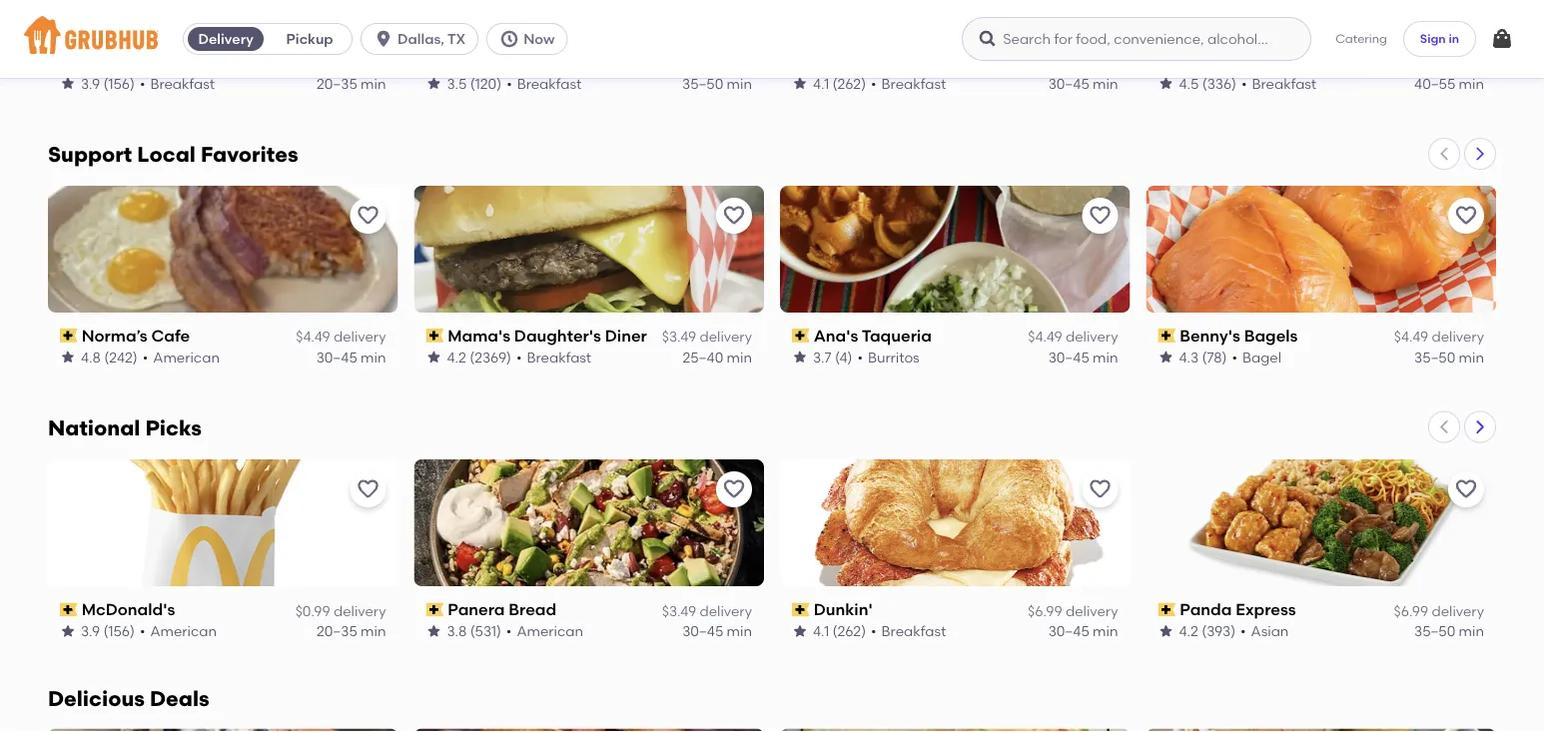 Task type: describe. For each thing, give the bounding box(es) containing it.
35–50 min for national picks
[[1414, 622, 1484, 639]]

mama's daughter's diner
[[448, 326, 647, 345]]

cafe
[[151, 326, 190, 345]]

deals
[[150, 686, 209, 711]]

panera
[[448, 600, 505, 619]]

• right (4)
[[857, 349, 863, 365]]

tx
[[448, 30, 466, 47]]

save this restaurant button for dunkin'
[[1082, 471, 1118, 507]]

asian
[[1251, 622, 1289, 639]]

• breakfast down "now"
[[507, 75, 582, 92]]

• down panda express
[[1241, 622, 1246, 639]]

delivery inside 'link'
[[1066, 55, 1118, 72]]

subscription pass image for "dunkin' logo"
[[792, 602, 810, 616]]

30–45 for benny's bagels
[[1049, 349, 1090, 365]]

cracker barrel
[[1180, 52, 1295, 72]]

3.9 (156) for cracker barrel
[[81, 75, 135, 92]]

$6.99 delivery for cracker barrel
[[1394, 55, 1484, 72]]

save this restaurant button for mama's daughter's diner
[[716, 198, 752, 234]]

local
[[137, 142, 196, 167]]

4.1 for cracker barrel
[[813, 75, 829, 92]]

delivery for mcdonald's logo
[[334, 602, 386, 619]]

panda express
[[1180, 600, 1296, 619]]

faro caffe logo image
[[1146, 729, 1496, 732]]

$4.49 delivery for norma's cafe
[[296, 328, 386, 345]]

$0.99 for cracker
[[295, 55, 330, 72]]

• breakfast for dunkin'
[[871, 622, 946, 639]]

4.3
[[1179, 349, 1199, 365]]

picks
[[145, 415, 202, 441]]

$4.49 for norma's cafe
[[296, 328, 330, 345]]

barrel
[[1247, 52, 1295, 72]]

(336)
[[1202, 75, 1237, 92]]

Search for food, convenience, alcohol... search field
[[962, 17, 1312, 61]]

ana's taqueria
[[814, 326, 932, 345]]

min for norma's cafe subscription pass image
[[361, 349, 386, 365]]

sign in button
[[1403, 21, 1476, 57]]

delivery button
[[184, 23, 268, 55]]

• up delicious deals
[[140, 622, 145, 639]]

1 horizontal spatial svg image
[[1490, 27, 1514, 51]]

20–35 for panda
[[317, 622, 357, 639]]

$6.99 inside 'link'
[[1028, 55, 1062, 72]]

subscription pass image for ana's taqueria logo
[[792, 329, 810, 343]]

now button
[[487, 23, 576, 55]]

breakfast for mama's daughter's diner
[[527, 349, 592, 365]]

save this restaurant button for mcdonald's
[[350, 471, 386, 507]]

svg image inside dallas, tx button
[[374, 29, 394, 49]]

$6.99 for dunkin'
[[1028, 602, 1062, 619]]

• down the dunkin'
[[871, 622, 877, 639]]

national picks
[[48, 415, 202, 441]]

save this restaurant image for bagels
[[1454, 204, 1478, 228]]

(4)
[[835, 349, 852, 365]]

norma's cafe
[[82, 326, 190, 345]]

min for subscription pass image related to benny's bagels
[[1459, 349, 1484, 365]]

caret left icon image for support local favorites
[[1436, 146, 1452, 162]]

20–35 min for panda
[[317, 622, 386, 639]]

subscription pass image for panda express
[[1158, 602, 1176, 616]]

30–45 min for panda express
[[1049, 622, 1118, 639]]

save this restaurant image for mama's daughter's diner
[[722, 204, 746, 228]]

min for subscription pass image related to panda express
[[1459, 622, 1484, 639]]

express
[[1236, 600, 1296, 619]]

$3.49 for national picks
[[662, 602, 696, 619]]

delivery for "dunkin' logo"
[[1066, 602, 1118, 619]]

4.2 for mama's daughter's diner
[[447, 349, 466, 365]]

daughter's
[[514, 326, 601, 345]]

$0.99 delivery for cracker barrel
[[295, 55, 386, 72]]

$6.99 delivery for panda express
[[1394, 602, 1484, 619]]

25–40 min
[[683, 349, 752, 365]]

3.9 for panda express
[[81, 622, 100, 639]]

$3.49 delivery for national picks
[[662, 602, 752, 619]]

• down cracker barrel
[[1242, 75, 1247, 92]]

3.8
[[447, 622, 467, 639]]

• bagel
[[1232, 349, 1282, 365]]

(120)
[[470, 75, 502, 92]]

panera bread
[[448, 600, 557, 619]]

dallas, tx
[[398, 30, 466, 47]]

20–35 for cracker
[[317, 75, 357, 92]]

subscription pass image up "support"
[[60, 55, 78, 69]]

• up local
[[140, 75, 145, 92]]

4.5
[[1179, 75, 1199, 92]]

30–45 for cracker barrel
[[1049, 75, 1090, 92]]

subscription pass image for benny's bagels
[[1158, 329, 1176, 343]]

3.7 (4)
[[813, 349, 852, 365]]

sign in
[[1420, 31, 1459, 46]]

norma's cafe logo image
[[48, 186, 398, 312]]

save this restaurant button for panera bread
[[716, 471, 752, 507]]

3.5 (120)
[[447, 75, 502, 92]]

(2369)
[[470, 349, 511, 365]]

0 vertical spatial 35–50
[[682, 75, 723, 92]]

now
[[524, 30, 555, 47]]

4.2 (393)
[[1179, 622, 1236, 639]]

ihop
[[448, 52, 489, 72]]

save this restaurant image for panda express
[[1454, 477, 1478, 501]]

ihop link
[[426, 51, 752, 73]]

3.9 for cracker barrel
[[81, 75, 100, 92]]

min for subscription pass icon corresponding to "dunkin' logo"
[[1093, 622, 1118, 639]]

burritos
[[868, 349, 920, 365]]

norma's
[[82, 326, 147, 345]]

commissary logo image
[[414, 729, 764, 732]]

4.5 (336)
[[1179, 75, 1237, 92]]

save this restaurant image for cafe
[[356, 204, 380, 228]]

american for local
[[153, 349, 220, 365]]

dunkin' logo image
[[780, 459, 1130, 586]]

panda express logo image
[[1146, 459, 1496, 586]]

• down $6.99 delivery 'link' on the top right
[[871, 75, 877, 92]]

speed burger and and more logo image
[[780, 729, 1130, 732]]

subscription pass image for panera bread
[[426, 602, 444, 616]]

4.1 (262) for panda express
[[813, 622, 866, 639]]

0 vertical spatial 35–50 min
[[682, 75, 752, 92]]

$6.99 delivery link
[[792, 51, 1118, 73]]

bread
[[509, 600, 557, 619]]

• american for picks
[[140, 622, 217, 639]]

subscription pass image for cracker barrel
[[1158, 55, 1176, 69]]

30–45 for panda express
[[1049, 622, 1090, 639]]

25–40
[[683, 349, 723, 365]]

delivery for norma's cafe logo
[[334, 328, 386, 345]]

$4.49 for ana's taqueria
[[1028, 328, 1062, 345]]

• breakfast for cracker barrel
[[1242, 75, 1317, 92]]

• down 'panera bread'
[[506, 622, 512, 639]]

min for subscription pass icon associated with ana's taqueria logo
[[1093, 349, 1118, 365]]

• american down bread
[[506, 622, 583, 639]]

• right (78)
[[1232, 349, 1238, 365]]



Task type: vqa. For each thing, say whether or not it's contained in the screenshot.


Task type: locate. For each thing, give the bounding box(es) containing it.
0 vertical spatial $0.99
[[295, 55, 330, 72]]

$4.49 delivery
[[296, 328, 386, 345], [1028, 328, 1118, 345], [1394, 328, 1484, 345]]

(242)
[[104, 349, 138, 365]]

mcdonald's for panda express
[[82, 600, 175, 619]]

1 4.1 from the top
[[813, 75, 829, 92]]

4.3 (78)
[[1179, 349, 1227, 365]]

35–50 for national picks
[[1414, 622, 1456, 639]]

• breakfast down $6.99 delivery 'link' on the top right
[[871, 75, 946, 92]]

3.7
[[813, 349, 832, 365]]

1 $0.99 from the top
[[295, 55, 330, 72]]

1 3.9 (156) from the top
[[81, 75, 135, 92]]

dallas, tx button
[[361, 23, 487, 55]]

4.1 for panda express
[[813, 622, 829, 639]]

save this restaurant button for panda express
[[1448, 471, 1484, 507]]

caret left icon image
[[1436, 146, 1452, 162], [1436, 419, 1452, 435]]

4.2
[[447, 349, 466, 365], [1179, 622, 1199, 639]]

(262) for panda
[[833, 622, 866, 639]]

20–35 min for cracker
[[317, 75, 386, 92]]

american
[[153, 349, 220, 365], [150, 622, 217, 639], [517, 622, 583, 639]]

save this restaurant button for ana's taqueria
[[1082, 198, 1118, 234]]

2 vertical spatial 35–50 min
[[1414, 622, 1484, 639]]

35–50 min for support local favorites
[[1414, 349, 1484, 365]]

1 horizontal spatial $4.49 delivery
[[1028, 328, 1118, 345]]

0 vertical spatial 4.1
[[813, 75, 829, 92]]

subscription pass image
[[60, 55, 78, 69], [792, 329, 810, 343], [60, 602, 78, 616], [792, 602, 810, 616]]

• breakfast for mcdonald's
[[140, 75, 215, 92]]

4.2 down mama's
[[447, 349, 466, 365]]

1 3.9 from the top
[[81, 75, 100, 92]]

mcdonald's logo image
[[48, 459, 398, 586]]

1 vertical spatial 35–50 min
[[1414, 349, 1484, 365]]

$6.99
[[1028, 55, 1062, 72], [1394, 55, 1429, 72], [1028, 602, 1062, 619], [1394, 602, 1429, 619]]

• breakfast down delivery at the top left
[[140, 75, 215, 92]]

american down bread
[[517, 622, 583, 639]]

0 vertical spatial (262)
[[833, 75, 866, 92]]

1 vertical spatial (262)
[[833, 622, 866, 639]]

1 (262) from the top
[[833, 75, 866, 92]]

(78)
[[1202, 349, 1227, 365]]

2 vertical spatial 35–50
[[1414, 622, 1456, 639]]

star icon image
[[60, 76, 76, 92], [426, 76, 442, 92], [792, 76, 808, 92], [1158, 76, 1174, 92], [60, 349, 76, 365], [426, 349, 442, 365], [792, 349, 808, 365], [1158, 349, 1174, 365], [60, 623, 76, 639], [426, 623, 442, 639], [792, 623, 808, 639], [1158, 623, 1174, 639]]

taqueria
[[862, 326, 932, 345]]

1 horizontal spatial save this restaurant image
[[1088, 204, 1112, 228]]

delivery for panera bread logo
[[700, 602, 752, 619]]

(156)
[[103, 75, 135, 92], [103, 622, 135, 639]]

breakfast for dunkin'
[[882, 622, 946, 639]]

caret left icon image for national picks
[[1436, 419, 1452, 435]]

0 vertical spatial $3.49
[[662, 328, 696, 345]]

subscription pass image for mcdonald's logo
[[60, 602, 78, 616]]

(156) up delicious deals
[[103, 622, 135, 639]]

2 $0.99 from the top
[[295, 602, 330, 619]]

yolk- one arts plaza logo image
[[48, 729, 398, 732]]

3.9
[[81, 75, 100, 92], [81, 622, 100, 639]]

30–45 min for cracker barrel
[[1049, 75, 1118, 92]]

subscription pass image
[[1158, 55, 1176, 69], [60, 329, 78, 343], [426, 329, 444, 343], [1158, 329, 1176, 343], [426, 602, 444, 616], [1158, 602, 1176, 616]]

$3.49 delivery for support local favorites
[[662, 328, 752, 345]]

1 $0.99 delivery from the top
[[295, 55, 386, 72]]

bagel
[[1243, 349, 1282, 365]]

2 (156) from the top
[[103, 622, 135, 639]]

benny's
[[1180, 326, 1241, 345]]

$6.99 delivery for dunkin'
[[1028, 602, 1118, 619]]

panera bread logo image
[[414, 459, 764, 586]]

2 mcdonald's from the top
[[82, 600, 175, 619]]

• breakfast for mama's daughter's diner
[[516, 349, 592, 365]]

$4.49 delivery for benny's bagels
[[1394, 328, 1484, 345]]

$0.99
[[295, 55, 330, 72], [295, 602, 330, 619]]

diner
[[605, 326, 647, 345]]

mcdonald's for cracker barrel
[[82, 52, 175, 72]]

2 caret left icon image from the top
[[1436, 419, 1452, 435]]

1 horizontal spatial 4.2
[[1179, 622, 1199, 639]]

favorites
[[201, 142, 298, 167]]

1 vertical spatial $3.49 delivery
[[662, 602, 752, 619]]

delivery for the panda express logo
[[1432, 602, 1484, 619]]

1 vertical spatial caret left icon image
[[1436, 419, 1452, 435]]

1 svg image from the left
[[500, 29, 520, 49]]

svg image
[[1490, 27, 1514, 51], [374, 29, 394, 49]]

0 vertical spatial 4.1 (262)
[[813, 75, 866, 92]]

delivery
[[198, 30, 253, 47]]

2 20–35 from the top
[[317, 622, 357, 639]]

save this restaurant button for benny's bagels
[[1448, 198, 1484, 234]]

0 vertical spatial 4.2
[[447, 349, 466, 365]]

save this restaurant button for norma's cafe
[[350, 198, 386, 234]]

0 horizontal spatial save this restaurant image
[[722, 204, 746, 228]]

4.8 (242)
[[81, 349, 138, 365]]

caret right icon image for national picks
[[1472, 419, 1488, 435]]

$6.99 for cracker barrel
[[1394, 55, 1429, 72]]

ana's taqueria logo image
[[780, 186, 1130, 312]]

$0.99 for panda
[[295, 602, 330, 619]]

40–55
[[1415, 75, 1456, 92]]

4.2 for panda express
[[1179, 622, 1199, 639]]

• american down cafe at the left of page
[[143, 349, 220, 365]]

• right the (2369)
[[516, 349, 522, 365]]

3.9 (156)
[[81, 75, 135, 92], [81, 622, 135, 639]]

1 vertical spatial 20–35
[[317, 622, 357, 639]]

(393)
[[1202, 622, 1236, 639]]

• right the (120)
[[507, 75, 512, 92]]

main navigation navigation
[[0, 0, 1544, 78]]

delivery
[[334, 55, 386, 72], [1066, 55, 1118, 72], [1432, 55, 1484, 72], [334, 328, 386, 345], [700, 328, 752, 345], [1066, 328, 1118, 345], [1432, 328, 1484, 345], [334, 602, 386, 619], [700, 602, 752, 619], [1066, 602, 1118, 619], [1432, 602, 1484, 619]]

1 vertical spatial (156)
[[103, 622, 135, 639]]

(262) for cracker
[[833, 75, 866, 92]]

3.5
[[447, 75, 467, 92]]

subscription pass image for mama's daughter's diner
[[426, 329, 444, 343]]

0 horizontal spatial svg image
[[500, 29, 520, 49]]

0 vertical spatial $3.49 delivery
[[662, 328, 752, 345]]

breakfast for mcdonald's
[[150, 75, 215, 92]]

35–50
[[682, 75, 723, 92], [1414, 349, 1456, 365], [1414, 622, 1456, 639]]

2 horizontal spatial $4.49
[[1394, 328, 1429, 345]]

min for subscription pass image for cracker barrel
[[1459, 75, 1484, 92]]

1 horizontal spatial $4.49
[[1028, 328, 1062, 345]]

1 vertical spatial caret right icon image
[[1472, 419, 1488, 435]]

2 horizontal spatial save this restaurant image
[[1454, 477, 1478, 501]]

breakfast for cracker barrel
[[1252, 75, 1317, 92]]

dunkin'
[[814, 600, 873, 619]]

• american for local
[[143, 349, 220, 365]]

40–55 min
[[1415, 75, 1484, 92]]

subscription pass image left norma's
[[60, 329, 78, 343]]

1 $3.49 delivery from the top
[[662, 328, 752, 345]]

1 mcdonald's from the top
[[82, 52, 175, 72]]

benny's bagels
[[1180, 326, 1298, 345]]

1 caret left icon image from the top
[[1436, 146, 1452, 162]]

(531)
[[470, 622, 501, 639]]

(156) for panda
[[103, 622, 135, 639]]

min for subscription pass image associated with panera bread
[[727, 622, 752, 639]]

2 $4.49 delivery from the left
[[1028, 328, 1118, 345]]

$4.49
[[296, 328, 330, 345], [1028, 328, 1062, 345], [1394, 328, 1429, 345]]

min for subscription pass image related to mama's daughter's diner
[[727, 349, 752, 365]]

mama's
[[448, 326, 510, 345]]

• american up deals
[[140, 622, 217, 639]]

subscription pass image for norma's cafe
[[60, 329, 78, 343]]

caret right icon image
[[1472, 146, 1488, 162], [1472, 419, 1488, 435]]

35–50 for support local favorites
[[1414, 349, 1456, 365]]

panda
[[1180, 600, 1232, 619]]

mcdonald's up delicious deals
[[82, 600, 175, 619]]

min for subscription pass icon associated with mcdonald's logo
[[361, 622, 386, 639]]

• breakfast down the daughter's
[[516, 349, 592, 365]]

2 caret right icon image from the top
[[1472, 419, 1488, 435]]

0 vertical spatial $0.99 delivery
[[295, 55, 386, 72]]

american up deals
[[150, 622, 217, 639]]

$4.49 for benny's bagels
[[1394, 328, 1429, 345]]

1 vertical spatial $3.49
[[662, 602, 696, 619]]

subscription pass image left panera
[[426, 602, 444, 616]]

3.9 up the delicious at the bottom left of the page
[[81, 622, 100, 639]]

$6.99 delivery inside 'link'
[[1028, 55, 1118, 72]]

1 vertical spatial 20–35 min
[[317, 622, 386, 639]]

subscription pass image left mama's
[[426, 329, 444, 343]]

2 3.9 (156) from the top
[[81, 622, 135, 639]]

save this restaurant image
[[356, 204, 380, 228], [1454, 204, 1478, 228], [356, 477, 380, 501], [722, 477, 746, 501], [1088, 477, 1112, 501]]

3.9 (156) for panda express
[[81, 622, 135, 639]]

• asian
[[1241, 622, 1289, 639]]

2 $0.99 delivery from the top
[[295, 602, 386, 619]]

3 $4.49 delivery from the left
[[1394, 328, 1484, 345]]

american for picks
[[150, 622, 217, 639]]

2 4.1 from the top
[[813, 622, 829, 639]]

$0.99 delivery for panda express
[[295, 602, 386, 619]]

0 vertical spatial 3.9 (156)
[[81, 75, 135, 92]]

• american
[[143, 349, 220, 365], [140, 622, 217, 639], [506, 622, 583, 639]]

save this restaurant image for ana's taqueria
[[1088, 204, 1112, 228]]

1 vertical spatial 3.9
[[81, 622, 100, 639]]

0 horizontal spatial 4.2
[[447, 349, 466, 365]]

20–35
[[317, 75, 357, 92], [317, 622, 357, 639]]

1 $4.49 delivery from the left
[[296, 328, 386, 345]]

1 20–35 min from the top
[[317, 75, 386, 92]]

0 vertical spatial mcdonald's
[[82, 52, 175, 72]]

support local favorites
[[48, 142, 298, 167]]

• breakfast
[[140, 75, 215, 92], [507, 75, 582, 92], [871, 75, 946, 92], [1242, 75, 1317, 92], [516, 349, 592, 365], [871, 622, 946, 639]]

0 vertical spatial caret left icon image
[[1436, 146, 1452, 162]]

pickup
[[286, 30, 333, 47]]

(156) up "support"
[[103, 75, 135, 92]]

$3.49 for support local favorites
[[662, 328, 696, 345]]

3 $4.49 from the left
[[1394, 328, 1429, 345]]

1 vertical spatial 4.1 (262)
[[813, 622, 866, 639]]

2 $4.49 from the left
[[1028, 328, 1062, 345]]

2 $3.49 from the top
[[662, 602, 696, 619]]

subscription pass image left cracker
[[1158, 55, 1176, 69]]

svg image right in
[[1490, 27, 1514, 51]]

delivery for benny's bagels logo
[[1432, 328, 1484, 345]]

svg image left dallas,
[[374, 29, 394, 49]]

35–50 min
[[682, 75, 752, 92], [1414, 349, 1484, 365], [1414, 622, 1484, 639]]

sign
[[1420, 31, 1446, 46]]

(262)
[[833, 75, 866, 92], [833, 622, 866, 639]]

ana's
[[814, 326, 858, 345]]

1 vertical spatial $0.99 delivery
[[295, 602, 386, 619]]

• down norma's cafe
[[143, 349, 148, 365]]

mama's daughter's diner logo image
[[414, 186, 764, 312]]

1 4.1 (262) from the top
[[813, 75, 866, 92]]

0 vertical spatial (156)
[[103, 75, 135, 92]]

subscription pass image left the dunkin'
[[792, 602, 810, 616]]

1 vertical spatial 4.2
[[1179, 622, 1199, 639]]

• breakfast down "barrel"
[[1242, 75, 1317, 92]]

save this restaurant image for bread
[[722, 477, 746, 501]]

30–45 min for benny's bagels
[[1049, 349, 1118, 365]]

0 horizontal spatial $4.49 delivery
[[296, 328, 386, 345]]

1 vertical spatial 4.1
[[813, 622, 829, 639]]

0 vertical spatial 3.9
[[81, 75, 100, 92]]

svg image up $6.99 delivery 'link' on the top right
[[978, 29, 998, 49]]

support
[[48, 142, 132, 167]]

pickup button
[[268, 23, 352, 55]]

min
[[361, 75, 386, 92], [727, 75, 752, 92], [1093, 75, 1118, 92], [1459, 75, 1484, 92], [361, 349, 386, 365], [727, 349, 752, 365], [1093, 349, 1118, 365], [1459, 349, 1484, 365], [361, 622, 386, 639], [727, 622, 752, 639], [1093, 622, 1118, 639], [1459, 622, 1484, 639]]

(156) for cracker
[[103, 75, 135, 92]]

4.1 (262) for cracker barrel
[[813, 75, 866, 92]]

• breakfast down the dunkin'
[[871, 622, 946, 639]]

$4.49 delivery for ana's taqueria
[[1028, 328, 1118, 345]]

4.1 (262)
[[813, 75, 866, 92], [813, 622, 866, 639]]

mcdonald's up local
[[82, 52, 175, 72]]

1 vertical spatial 3.9 (156)
[[81, 622, 135, 639]]

2 4.1 (262) from the top
[[813, 622, 866, 639]]

30–45 min
[[1049, 75, 1118, 92], [316, 349, 386, 365], [1049, 349, 1118, 365], [682, 622, 752, 639], [1049, 622, 1118, 639]]

bagels
[[1244, 326, 1298, 345]]

3.9 up "support"
[[81, 75, 100, 92]]

0 horizontal spatial svg image
[[374, 29, 394, 49]]

1 horizontal spatial svg image
[[978, 29, 998, 49]]

1 vertical spatial mcdonald's
[[82, 600, 175, 619]]

mcdonald's
[[82, 52, 175, 72], [82, 600, 175, 619]]

subscription pass image left ana's
[[792, 329, 810, 343]]

$6.99 for panda express
[[1394, 602, 1429, 619]]

2 $3.49 delivery from the top
[[662, 602, 752, 619]]

benny's bagels logo image
[[1146, 186, 1496, 312]]

3.8 (531)
[[447, 622, 501, 639]]

catering button
[[1322, 16, 1401, 62]]

2 svg image from the left
[[978, 29, 998, 49]]

save this restaurant image
[[722, 204, 746, 228], [1088, 204, 1112, 228], [1454, 477, 1478, 501]]

american down cafe at the left of page
[[153, 349, 220, 365]]

delivery for ana's taqueria logo
[[1066, 328, 1118, 345]]

4.2 (2369)
[[447, 349, 511, 365]]

1 vertical spatial 35–50
[[1414, 349, 1456, 365]]

delicious deals
[[48, 686, 209, 711]]

1 20–35 from the top
[[317, 75, 357, 92]]

• burritos
[[857, 349, 920, 365]]

caret right icon image for support local favorites
[[1472, 146, 1488, 162]]

cracker
[[1180, 52, 1244, 72]]

svg image inside now "button"
[[500, 29, 520, 49]]

3.9 (156) up the delicious at the bottom left of the page
[[81, 622, 135, 639]]

svg image left "now"
[[500, 29, 520, 49]]

0 vertical spatial caret right icon image
[[1472, 146, 1488, 162]]

dallas,
[[398, 30, 444, 47]]

catering
[[1336, 31, 1387, 46]]

delivery for mama's daughter's diner logo
[[700, 328, 752, 345]]

save this restaurant button
[[350, 198, 386, 234], [716, 198, 752, 234], [1082, 198, 1118, 234], [1448, 198, 1484, 234], [350, 471, 386, 507], [716, 471, 752, 507], [1082, 471, 1118, 507], [1448, 471, 1484, 507]]

3.9 (156) up "support"
[[81, 75, 135, 92]]

2 (262) from the top
[[833, 622, 866, 639]]

in
[[1449, 31, 1459, 46]]

30–45
[[1049, 75, 1090, 92], [316, 349, 357, 365], [1049, 349, 1090, 365], [682, 622, 723, 639], [1049, 622, 1090, 639]]

2 horizontal spatial $4.49 delivery
[[1394, 328, 1484, 345]]

svg image
[[500, 29, 520, 49], [978, 29, 998, 49]]

$6.99 delivery
[[1028, 55, 1118, 72], [1394, 55, 1484, 72], [1028, 602, 1118, 619], [1394, 602, 1484, 619]]

subscription pass image left benny's
[[1158, 329, 1176, 343]]

breakfast
[[150, 75, 215, 92], [517, 75, 582, 92], [882, 75, 946, 92], [1252, 75, 1317, 92], [527, 349, 592, 365], [882, 622, 946, 639]]

1 $3.49 from the top
[[662, 328, 696, 345]]

0 horizontal spatial $4.49
[[296, 328, 330, 345]]

0 vertical spatial 20–35
[[317, 75, 357, 92]]

subscription pass image left panda
[[1158, 602, 1176, 616]]

1 caret right icon image from the top
[[1472, 146, 1488, 162]]

•
[[140, 75, 145, 92], [507, 75, 512, 92], [871, 75, 877, 92], [1242, 75, 1247, 92], [143, 349, 148, 365], [516, 349, 522, 365], [857, 349, 863, 365], [1232, 349, 1238, 365], [140, 622, 145, 639], [506, 622, 512, 639], [871, 622, 877, 639], [1241, 622, 1246, 639]]

1 vertical spatial $0.99
[[295, 602, 330, 619]]

delicious
[[48, 686, 145, 711]]

4.2 down panda
[[1179, 622, 1199, 639]]

4.8
[[81, 349, 101, 365]]

2 20–35 min from the top
[[317, 622, 386, 639]]

1 $4.49 from the left
[[296, 328, 330, 345]]

national
[[48, 415, 140, 441]]

1 (156) from the top
[[103, 75, 135, 92]]

2 3.9 from the top
[[81, 622, 100, 639]]

subscription pass image up the delicious at the bottom left of the page
[[60, 602, 78, 616]]

0 vertical spatial 20–35 min
[[317, 75, 386, 92]]



